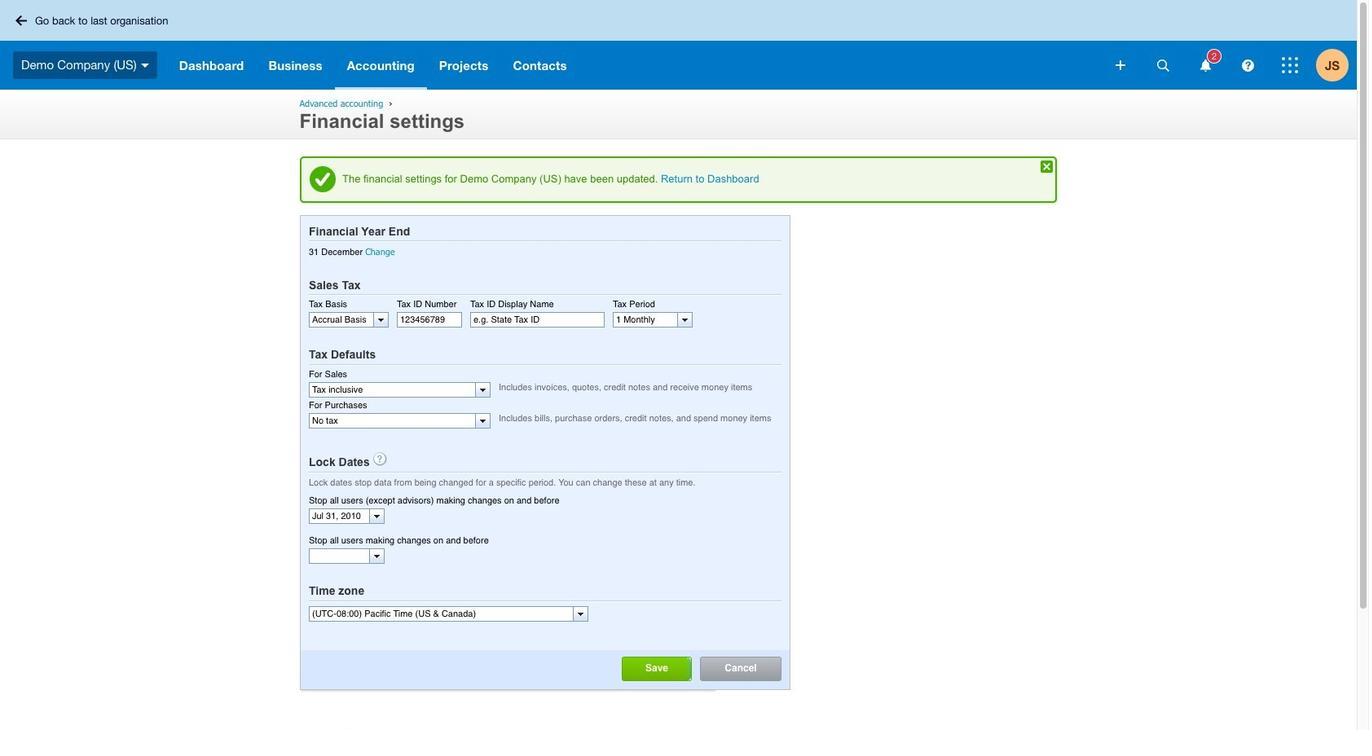 Task type: locate. For each thing, give the bounding box(es) containing it.
svg image
[[1200, 59, 1211, 71], [1242, 59, 1254, 71], [1116, 60, 1126, 70], [141, 63, 149, 67]]

1 horizontal spatial svg image
[[1157, 59, 1169, 71]]

None text field
[[397, 312, 462, 328], [310, 383, 475, 397], [310, 414, 475, 428], [310, 549, 369, 563], [397, 312, 462, 328], [310, 383, 475, 397], [310, 414, 475, 428], [310, 549, 369, 563]]

banner
[[0, 0, 1357, 90]]

svg image
[[15, 15, 27, 26], [1282, 57, 1298, 73], [1157, 59, 1169, 71]]

None text field
[[470, 312, 605, 328], [310, 313, 373, 327], [614, 313, 677, 327], [310, 509, 369, 523], [310, 607, 573, 621], [470, 312, 605, 328], [310, 313, 373, 327], [614, 313, 677, 327], [310, 509, 369, 523], [310, 607, 573, 621]]



Task type: describe. For each thing, give the bounding box(es) containing it.
2 horizontal spatial svg image
[[1282, 57, 1298, 73]]

what's this? image
[[373, 453, 387, 466]]

0 horizontal spatial svg image
[[15, 15, 27, 26]]



Task type: vqa. For each thing, say whether or not it's contained in the screenshot.
All link
no



